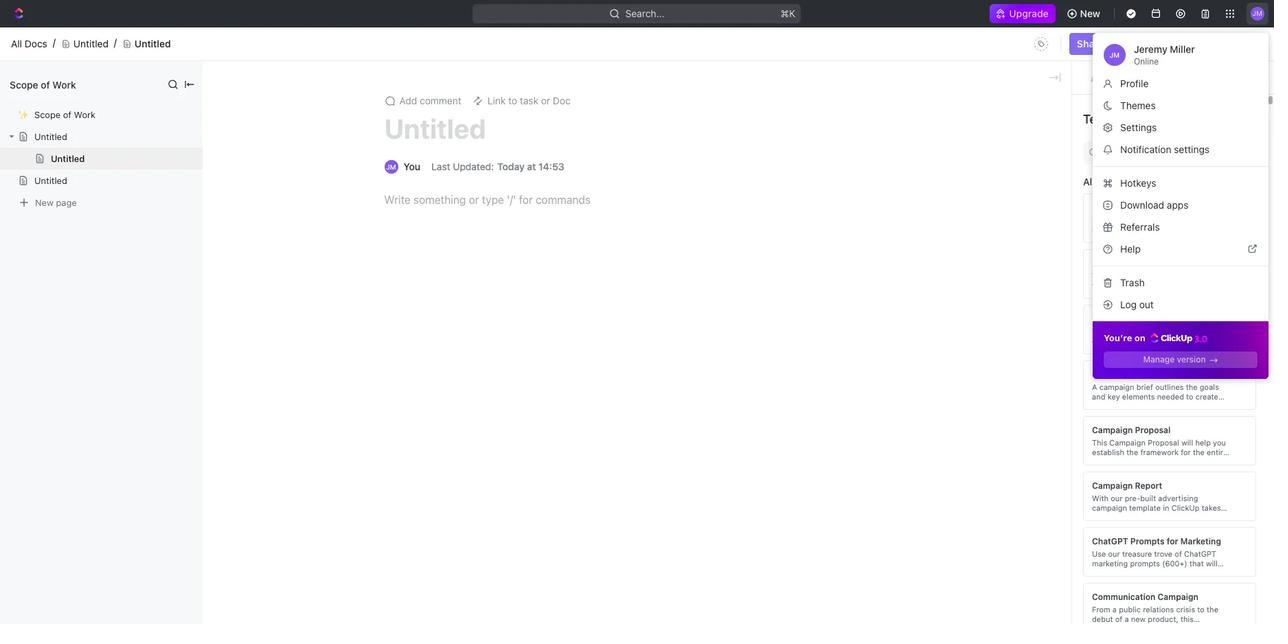 Task type: locate. For each thing, give the bounding box(es) containing it.
themes button
[[1099, 95, 1264, 117]]

all
[[11, 38, 22, 49], [1084, 176, 1095, 187]]

of
[[41, 79, 50, 90], [63, 109, 71, 120], [1042, 161, 1051, 173], [1042, 183, 1051, 195], [1110, 513, 1118, 522]]

0 vertical spatial on
[[1135, 333, 1146, 344]]

cell
[[222, 284, 237, 309], [237, 284, 607, 309], [607, 284, 745, 309], [745, 284, 904, 309], [904, 284, 1014, 309], [1234, 284, 1258, 309], [222, 309, 237, 334], [237, 309, 607, 334], [607, 309, 745, 334], [745, 309, 904, 334], [904, 309, 1014, 334], [222, 334, 237, 359], [237, 334, 607, 359], [607, 334, 745, 359], [745, 334, 904, 359], [904, 334, 1014, 359], [222, 359, 237, 383], [237, 359, 607, 383], [607, 359, 745, 383], [745, 359, 904, 383], [904, 359, 1014, 383], [1014, 359, 1124, 383], [222, 383, 237, 408], [237, 383, 607, 408], [607, 383, 745, 408], [745, 383, 904, 408], [904, 383, 1014, 408], [1014, 383, 1124, 408], [1234, 383, 1258, 408], [222, 408, 237, 433], [237, 408, 607, 433], [607, 408, 745, 433], [745, 408, 904, 433], [904, 408, 1014, 433], [1014, 408, 1124, 433], [222, 433, 237, 458], [237, 433, 607, 458], [607, 433, 745, 458], [745, 433, 904, 458], [904, 433, 1014, 458], [1014, 433, 1124, 458], [1234, 433, 1258, 458], [222, 458, 237, 482], [237, 458, 607, 482], [607, 458, 745, 482], [745, 458, 904, 482], [904, 458, 1014, 482], [1014, 458, 1124, 482], [222, 482, 237, 507], [237, 482, 607, 507], [607, 482, 745, 507], [745, 482, 904, 507], [904, 482, 1014, 507], [1014, 482, 1124, 507], [1234, 482, 1258, 507], [222, 507, 237, 532], [237, 507, 607, 532], [607, 507, 745, 532], [745, 507, 904, 532], [904, 507, 1014, 532], [1014, 507, 1124, 532], [222, 532, 237, 557], [237, 532, 607, 557], [607, 532, 745, 557], [745, 532, 904, 557], [904, 532, 1014, 557], [1014, 532, 1124, 557], [1234, 532, 1258, 557], [222, 557, 237, 581], [237, 557, 607, 581], [607, 557, 745, 581], [745, 557, 904, 581], [904, 557, 1014, 581], [1014, 557, 1124, 581]]

clickup
[[1172, 503, 1200, 512]]

3 brand from the top
[[1093, 314, 1117, 324]]

mins inside 31 mins ago row
[[1035, 291, 1056, 303]]

comment
[[420, 95, 462, 107]]

version
[[1177, 355, 1206, 365]]

1 vertical spatial ago
[[1060, 316, 1077, 327]]

monitor,
[[1196, 513, 1226, 522]]

to
[[550, 32, 560, 43], [1187, 513, 1194, 522], [1158, 523, 1166, 531]]

this
[[766, 32, 783, 43]]

2 vertical spatial ago
[[1059, 340, 1075, 352]]

you right "do"
[[507, 32, 523, 43]]

on
[[1135, 333, 1146, 344], [1209, 523, 1218, 531]]

1 vertical spatial to
[[1187, 513, 1194, 522]]

sharing row
[[222, 262, 1258, 285]]

brand book
[[1093, 202, 1139, 213]]

prompts
[[1131, 536, 1165, 547]]

1 horizontal spatial docs
[[230, 58, 253, 70]]

0 vertical spatial to
[[550, 32, 560, 43]]

docs for all docs
[[25, 38, 47, 49]]

campaign left proposal
[[1093, 425, 1133, 435]]

on down monitor, at the bottom
[[1209, 523, 1218, 531]]

0 vertical spatial jm
[[1253, 9, 1263, 17]]

mins right 10
[[1035, 340, 1056, 352]]

mins inside 28 mins ago row
[[1037, 316, 1058, 327]]

campaign left brief
[[1093, 369, 1133, 380]]

you're on
[[1104, 333, 1148, 344]]

tree
[[5, 124, 192, 613]]

choosing
[[1120, 513, 1153, 522]]

to right want
[[550, 32, 560, 43]]

team space
[[33, 152, 87, 164]]

so
[[1093, 523, 1101, 531]]

ago for 31 mins ago
[[1059, 291, 1075, 303]]

of inside campaign report with our pre-built advertising campaign template in clickup takes care of choosing the kpis to monitor, so you don't have to waste time on it.
[[1110, 513, 1118, 522]]

to down clickup
[[1187, 513, 1194, 522]]

brand guidelines
[[1093, 258, 1161, 268]]

space
[[60, 152, 87, 164]]

add comment
[[400, 95, 462, 107]]

jm
[[1253, 9, 1263, 17], [1110, 51, 1120, 59]]

8 row from the top
[[222, 532, 1258, 557]]

2 horizontal spatial docs
[[1175, 58, 1198, 70]]

ago up 10 mins ago
[[1060, 316, 1077, 327]]

brand
[[1093, 202, 1117, 213], [1093, 258, 1117, 268], [1093, 314, 1117, 324]]

waste
[[1168, 523, 1189, 531]]

hotkeys button
[[1099, 172, 1264, 194]]

0 vertical spatial brand
[[1093, 202, 1117, 213]]

1 column header from the left
[[222, 262, 237, 285]]

last
[[432, 161, 450, 172]]

to down the
[[1158, 523, 1166, 531]]

search
[[1141, 58, 1173, 70]]

mins inside 10 mins ago row
[[1035, 340, 1056, 352]]

do
[[492, 32, 504, 43]]

chatgpt prompts for marketing
[[1093, 536, 1222, 547]]

docs
[[25, 38, 47, 49], [230, 58, 253, 70], [1175, 58, 1198, 70]]

log
[[1121, 299, 1137, 311]]

guide
[[1142, 314, 1165, 324]]

1 horizontal spatial to
[[1158, 523, 1166, 531]]

0 vertical spatial you
[[507, 32, 523, 43]]

projects link
[[41, 170, 154, 192]]

search docs button
[[1122, 54, 1206, 76]]

built
[[1141, 494, 1157, 503]]

brand for brand book
[[1093, 202, 1117, 213]]

new
[[1081, 8, 1101, 19], [35, 197, 54, 208]]

download apps
[[1121, 199, 1189, 211]]

log out button
[[1099, 294, 1264, 316]]

2 vertical spatial mins
[[1035, 340, 1056, 352]]

0 horizontal spatial you
[[507, 32, 523, 43]]

you're
[[1104, 333, 1133, 344]]

jeremy
[[1134, 43, 1168, 55]]

1 vertical spatial on
[[1209, 523, 1218, 531]]

row
[[222, 359, 1258, 383], [222, 383, 1258, 408], [222, 408, 1258, 433], [222, 433, 1258, 458], [222, 458, 1258, 482], [222, 482, 1258, 507], [222, 507, 1258, 532], [222, 532, 1258, 557], [222, 557, 1258, 581]]

2 scope of work link from the top
[[932, 179, 1246, 201]]

2 vertical spatial brand
[[1093, 314, 1117, 324]]

1 horizontal spatial on
[[1209, 523, 1218, 531]]

the
[[1155, 513, 1166, 522]]

campaign for campaign report with our pre-built advertising campaign template in clickup takes care of choosing the kpis to monitor, so you don't have to waste time on it.
[[1093, 481, 1133, 491]]

you
[[507, 32, 523, 43], [1103, 523, 1116, 531]]

1 brand from the top
[[1093, 202, 1117, 213]]

1 vertical spatial mins
[[1037, 316, 1058, 327]]

out
[[1140, 299, 1154, 311]]

1 vertical spatial jm
[[1110, 51, 1120, 59]]

jm button
[[1247, 3, 1269, 25]]

0 vertical spatial ago
[[1059, 291, 1075, 303]]

1 vertical spatial brand
[[1093, 258, 1117, 268]]

scope of work
[[10, 79, 76, 90], [34, 109, 95, 120], [1012, 161, 1077, 173], [1012, 183, 1077, 195]]

0 vertical spatial all
[[11, 38, 22, 49]]

in
[[1163, 503, 1170, 512]]

new up share
[[1081, 8, 1101, 19]]

ago for 10 mins ago
[[1059, 340, 1075, 352]]

new for new
[[1081, 8, 1101, 19]]

settings button
[[1099, 117, 1264, 139]]

7 row from the top
[[222, 507, 1258, 532]]

2 brand from the top
[[1093, 258, 1117, 268]]

for
[[1167, 536, 1179, 547]]

2 vertical spatial to
[[1158, 523, 1166, 531]]

1 horizontal spatial jm
[[1253, 9, 1263, 17]]

column header
[[222, 262, 237, 285], [237, 262, 607, 285], [607, 262, 745, 285], [745, 262, 904, 285], [904, 262, 1014, 285]]

ago down 28 mins ago
[[1059, 340, 1075, 352]]

9 row from the top
[[222, 557, 1258, 581]]

updated:
[[453, 161, 494, 172]]

1 horizontal spatial new
[[1081, 8, 1101, 19]]

1 scope of work link from the top
[[932, 157, 1246, 179]]

2 column header from the left
[[237, 262, 607, 285]]

0 vertical spatial mins
[[1035, 291, 1056, 303]]

campaign for campaign proposal
[[1093, 425, 1133, 435]]

hotkeys
[[1121, 177, 1157, 189]]

referrals button
[[1099, 216, 1264, 238]]

table
[[222, 262, 1258, 581]]

4 column header from the left
[[745, 262, 904, 285]]

all left templates at the top right of the page
[[1084, 176, 1095, 187]]

0 horizontal spatial new
[[35, 197, 54, 208]]

add
[[400, 95, 417, 107]]

brand left the book
[[1093, 202, 1117, 213]]

mins right 28
[[1037, 316, 1058, 327]]

1 horizontal spatial all
[[1084, 176, 1095, 187]]

jm inside dropdown button
[[1253, 9, 1263, 17]]

new left the page on the left of the page
[[35, 197, 54, 208]]

1 vertical spatial new
[[35, 197, 54, 208]]

all up the favorites
[[11, 38, 22, 49]]

1 vertical spatial all
[[1084, 176, 1095, 187]]

templates
[[1084, 112, 1142, 126]]

brand up you're
[[1093, 314, 1117, 324]]

campaign
[[1093, 503, 1128, 512]]

notification settings button
[[1099, 139, 1264, 161]]

scope
[[10, 79, 38, 90], [34, 109, 61, 120], [1012, 161, 1040, 173], [1012, 183, 1040, 195]]

5 row from the top
[[222, 458, 1258, 482]]

1 row from the top
[[222, 359, 1258, 383]]

on right you're
[[1135, 333, 1146, 344]]

untitled
[[73, 38, 109, 49], [135, 38, 171, 49], [384, 112, 486, 144], [34, 131, 67, 142], [51, 153, 85, 164], [34, 175, 67, 186]]

1 vertical spatial you
[[1103, 523, 1116, 531]]

sidebar navigation
[[0, 48, 205, 625]]

new inside button
[[1081, 8, 1101, 19]]

0 horizontal spatial to
[[550, 32, 560, 43]]

campaign for campaign brief
[[1093, 369, 1133, 380]]

you right so
[[1103, 523, 1116, 531]]

favorites
[[11, 84, 47, 94]]

jeremy miller online
[[1134, 43, 1195, 67]]

on inside campaign report with our pre-built advertising campaign template in clickup takes care of choosing the kpis to monitor, so you don't have to waste time on it.
[[1209, 523, 1218, 531]]

campaign up our
[[1093, 481, 1133, 491]]

3 column header from the left
[[607, 262, 745, 285]]

docs inside button
[[1175, 58, 1198, 70]]

ago up 28 mins ago
[[1059, 291, 1075, 303]]

0 horizontal spatial docs
[[25, 38, 47, 49]]

all docs
[[11, 38, 47, 49]]

brand down search by name... text box at the top
[[1093, 258, 1117, 268]]

campaign brief
[[1093, 369, 1155, 380]]

0 horizontal spatial on
[[1135, 333, 1146, 344]]

template
[[1130, 503, 1161, 512]]

0 horizontal spatial all
[[11, 38, 22, 49]]

3 row from the top
[[222, 408, 1258, 433]]

10 mins ago row
[[222, 334, 1258, 359]]

mins right 31
[[1035, 291, 1056, 303]]

0 horizontal spatial jm
[[1110, 51, 1120, 59]]

our
[[1111, 494, 1123, 503]]

help button
[[1099, 238, 1264, 260]]

trash
[[1121, 277, 1145, 289]]

scope of work link
[[932, 157, 1246, 179], [932, 179, 1246, 201]]

pre-
[[1125, 494, 1141, 503]]

tree containing team space
[[5, 124, 192, 613]]

mins
[[1035, 291, 1056, 303], [1037, 316, 1058, 327], [1035, 340, 1056, 352]]

care
[[1093, 513, 1108, 522]]

0 vertical spatial new
[[1081, 8, 1101, 19]]

docs for search docs
[[1175, 58, 1198, 70]]

1 horizontal spatial you
[[1103, 523, 1116, 531]]

with
[[1093, 494, 1109, 503]]

online
[[1134, 56, 1159, 67]]

4 row from the top
[[222, 433, 1258, 458]]

campaign inside campaign report with our pre-built advertising campaign template in clickup takes care of choosing the kpis to monitor, so you don't have to waste time on it.
[[1093, 481, 1133, 491]]

report
[[1135, 481, 1163, 491]]



Task type: vqa. For each thing, say whether or not it's contained in the screenshot.
Home at the top of the page
no



Task type: describe. For each thing, give the bounding box(es) containing it.
new button
[[1061, 3, 1109, 25]]

notification
[[1121, 144, 1172, 155]]

Search by name... text field
[[1040, 236, 1213, 256]]

communication
[[1093, 592, 1156, 602]]

10 mins ago
[[1022, 340, 1075, 352]]

5 column header from the left
[[904, 262, 1014, 285]]

have
[[1139, 523, 1156, 531]]

brand style guide
[[1093, 314, 1165, 324]]

themes
[[1121, 100, 1156, 111]]

you inside campaign report with our pre-built advertising campaign template in clickup takes care of choosing the kpis to monitor, so you don't have to waste time on it.
[[1103, 523, 1116, 531]]

enable
[[562, 32, 592, 43]]

28 mins ago
[[1022, 316, 1077, 327]]

ago for 28 mins ago
[[1060, 316, 1077, 327]]

campaign right communication
[[1158, 592, 1199, 602]]

all for all docs
[[11, 38, 22, 49]]

mins for 31
[[1035, 291, 1056, 303]]

campaign report with our pre-built advertising campaign template in clickup takes care of choosing the kpis to monitor, so you don't have to waste time on it.
[[1093, 481, 1227, 531]]

style
[[1119, 314, 1139, 324]]

page
[[56, 197, 77, 208]]

miller
[[1170, 43, 1195, 55]]

download
[[1121, 199, 1165, 211]]

2 row from the top
[[222, 383, 1258, 408]]

chatgpt
[[1093, 536, 1129, 547]]

favorites button
[[5, 81, 53, 98]]

all for all templates
[[1084, 176, 1095, 187]]

profile
[[1121, 78, 1149, 89]]

referrals
[[1121, 221, 1160, 233]]

table containing 31 mins ago
[[222, 262, 1258, 581]]

at
[[527, 161, 536, 172]]

tree inside sidebar navigation
[[5, 124, 192, 613]]

team space link
[[33, 147, 190, 169]]

mins for 10
[[1035, 340, 1056, 352]]

projects
[[41, 175, 78, 187]]

templates
[[1098, 176, 1143, 187]]

enable
[[705, 32, 736, 43]]

kpis
[[1169, 513, 1185, 522]]

log out
[[1121, 299, 1154, 311]]

guidelines
[[1119, 258, 1161, 268]]

Search... text field
[[1091, 142, 1212, 163]]

28 mins ago row
[[222, 309, 1258, 334]]

settings
[[1174, 144, 1210, 155]]

book
[[1119, 202, 1139, 213]]

new for new page
[[35, 197, 54, 208]]

want
[[526, 32, 548, 43]]

notification settings
[[1121, 144, 1210, 155]]

manage version button
[[1104, 352, 1258, 368]]

it.
[[1220, 523, 1227, 531]]

28
[[1022, 316, 1034, 327]]

brand for brand guidelines
[[1093, 258, 1117, 268]]

all templates
[[1084, 176, 1143, 187]]

upgrade
[[1010, 8, 1049, 19]]

spaces
[[11, 107, 40, 117]]

proposal
[[1135, 425, 1171, 435]]

browser
[[595, 32, 632, 43]]

brand for brand style guide
[[1093, 314, 1117, 324]]

campaign proposal
[[1093, 425, 1171, 435]]

team
[[33, 152, 57, 164]]

brief
[[1135, 369, 1155, 380]]

team space, , element
[[12, 151, 26, 165]]

last updated: today at 14:53
[[432, 161, 565, 172]]

hide
[[743, 32, 764, 43]]

don't
[[1118, 523, 1137, 531]]

mins for 28
[[1037, 316, 1058, 327]]

notifications?
[[634, 32, 696, 43]]

31 mins ago
[[1022, 291, 1075, 303]]

time
[[1191, 523, 1207, 531]]

14:53
[[539, 161, 565, 172]]

⌘k
[[781, 8, 796, 19]]

31 mins ago row
[[222, 284, 1258, 309]]

takes
[[1202, 503, 1222, 512]]

settings
[[1121, 122, 1157, 133]]

manage
[[1144, 355, 1175, 365]]

marketing
[[1181, 536, 1222, 547]]

search...
[[626, 8, 665, 19]]

6 row from the top
[[222, 482, 1258, 507]]

advertising
[[1159, 494, 1199, 503]]

today
[[497, 161, 525, 172]]

manage version
[[1144, 355, 1206, 365]]

upgrade link
[[990, 4, 1056, 23]]

all docs link
[[11, 38, 47, 50]]

profile button
[[1099, 73, 1264, 95]]

2 horizontal spatial to
[[1187, 513, 1194, 522]]



